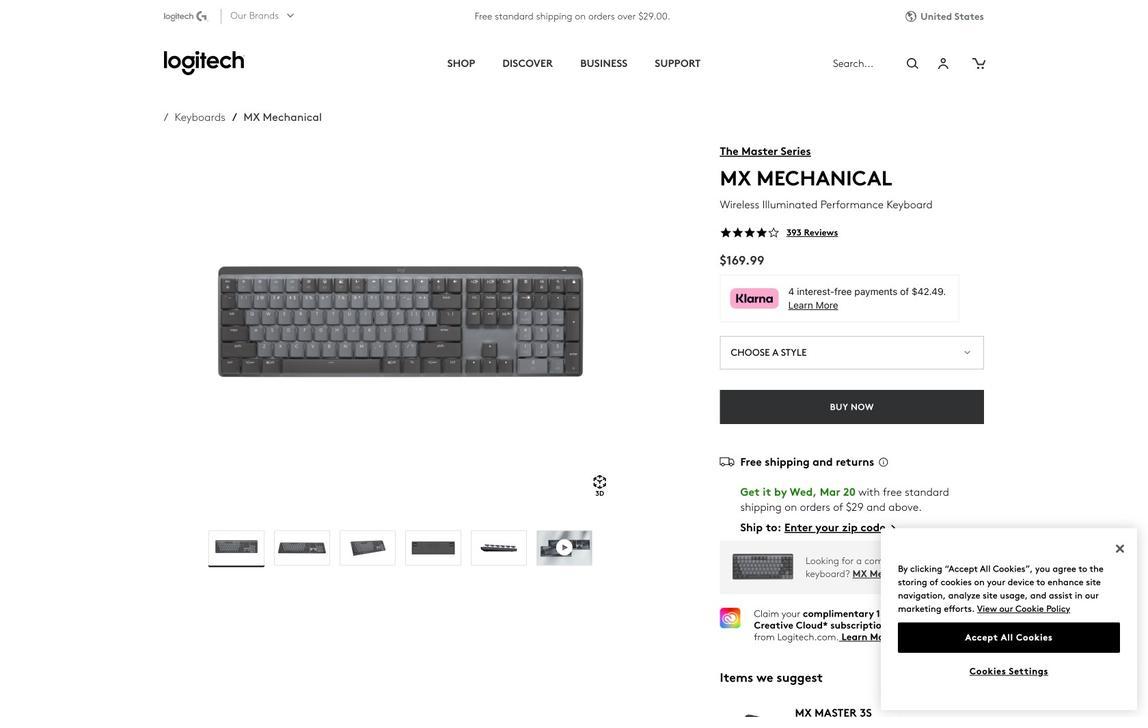 Task type: describe. For each thing, give the bounding box(es) containing it.
complimentary membership to adobe creative cloud image
[[720, 608, 741, 629]]

3 star image from the left
[[744, 227, 756, 239]]

mx mechanical mini thumbnail image image
[[720, 546, 806, 589]]

logitech region
[[0, 0, 1149, 718]]

mx master 3s image
[[724, 714, 778, 718]]

mx mechanical view 5 image
[[472, 532, 526, 566]]

hero logo image
[[164, 51, 245, 76]]

mx mechanical view 4 image
[[406, 532, 461, 566]]

mx mechanical view 6 image
[[537, 532, 592, 566]]

none radio mx mechanical view 6
[[537, 531, 593, 567]]

empty star image
[[768, 227, 780, 239]]

none radio 'mx mechanical view 5'
[[471, 531, 527, 567]]

1 vertical spatial mx mechanical view 1 image
[[209, 532, 264, 566]]

none radio the mx mechanical view 4
[[405, 531, 461, 567]]

gallery option group
[[164, 516, 637, 571]]

none radio mx mechanical view 2
[[274, 531, 330, 567]]



Task type: vqa. For each thing, say whether or not it's contained in the screenshot.
Klarna Icon
no



Task type: locate. For each thing, give the bounding box(es) containing it.
2 star image from the left
[[732, 227, 744, 239]]

None radio
[[274, 531, 330, 567], [405, 531, 461, 567], [471, 531, 527, 567]]

0 vertical spatial mx mechanical view 1 image
[[164, 156, 637, 511]]

tab list
[[348, 33, 801, 94]]

1 none radio from the left
[[274, 531, 330, 567]]

4 star image from the left
[[756, 227, 768, 239]]

logitech g image
[[164, 11, 209, 22]]

1 star image from the left
[[720, 227, 732, 239]]

0 horizontal spatial none radio
[[274, 531, 330, 567]]

2 world image
[[906, 11, 921, 22]]

star image
[[720, 227, 732, 239], [732, 227, 744, 239], [744, 227, 756, 239], [756, 227, 768, 239]]

3 none radio from the left
[[471, 531, 527, 567]]

breadcrumb navigation menu element
[[164, 111, 637, 124]]

mx mechanical view 1 image
[[164, 156, 637, 511], [209, 532, 264, 566]]

2 horizontal spatial none radio
[[471, 531, 527, 567]]

none radio right the mx mechanical view 4 radio
[[471, 531, 527, 567]]

none radio mx mechanical view 3
[[340, 531, 396, 567]]

tab list inside the logitech region
[[348, 33, 801, 94]]

none radio left mx mechanical view 3 "image"
[[274, 531, 330, 567]]

2 none radio from the left
[[405, 531, 461, 567]]

mx mechanical view 2 image
[[275, 532, 329, 566]]

shipping info image
[[875, 453, 895, 472]]

mx mechanical view 3 image
[[340, 532, 395, 566]]

None radio
[[208, 531, 264, 567], [340, 531, 396, 567], [537, 531, 593, 567], [208, 531, 264, 567]]

none radio right mx mechanical view 3 option
[[405, 531, 461, 567]]

1 horizontal spatial none radio
[[405, 531, 461, 567]]



